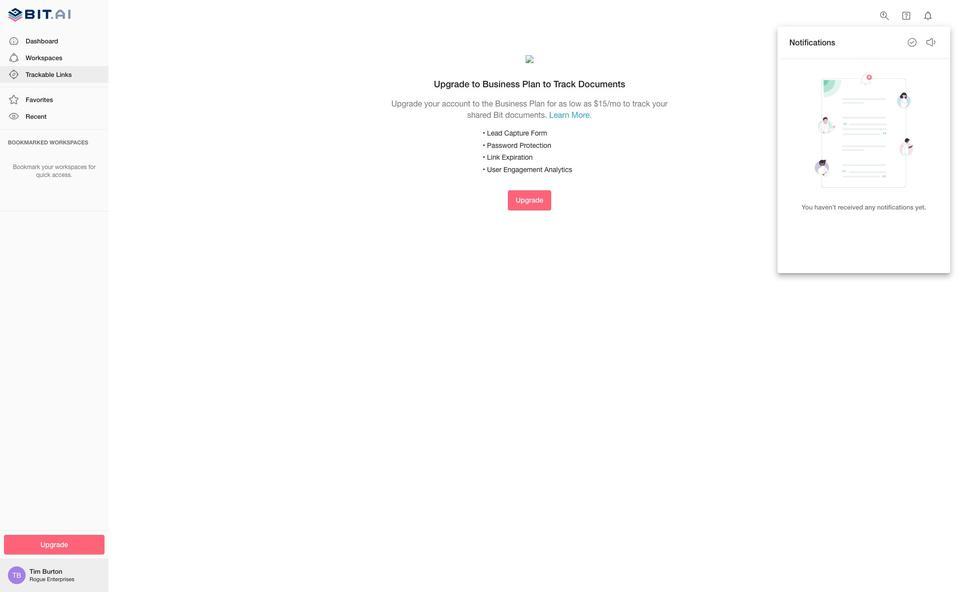 Task type: locate. For each thing, give the bounding box(es) containing it.
learn
[[549, 110, 569, 119]]

favorites button
[[0, 91, 109, 108]]

upgrade button down engagement
[[508, 190, 551, 210]]

• left password
[[483, 141, 485, 149]]

•
[[483, 129, 485, 137], [483, 141, 485, 149], [483, 153, 485, 161], [483, 166, 485, 173]]

received
[[838, 203, 863, 211]]

plan
[[522, 78, 541, 89], [529, 99, 545, 108]]

3 • from the top
[[483, 153, 485, 161]]

1 horizontal spatial as
[[584, 99, 592, 108]]

bookmarked workspaces
[[8, 139, 88, 145]]

plan up documents.
[[529, 99, 545, 108]]

as
[[559, 99, 567, 108], [584, 99, 592, 108]]

0 vertical spatial plan
[[522, 78, 541, 89]]

2 as from the left
[[584, 99, 592, 108]]

haven't
[[815, 203, 836, 211]]

1 horizontal spatial for
[[547, 99, 557, 108]]

1 vertical spatial business
[[495, 99, 527, 108]]

0 horizontal spatial upgrade button
[[4, 535, 105, 555]]

for inside bookmark your workspaces for quick access.
[[88, 164, 96, 170]]

your inside bookmark your workspaces for quick access.
[[42, 164, 53, 170]]

business up the
[[483, 78, 520, 89]]

form
[[531, 129, 547, 137]]

for right workspaces in the left top of the page
[[88, 164, 96, 170]]

upgrade button up burton
[[4, 535, 105, 555]]

your left account on the left
[[424, 99, 440, 108]]

upgrade to business plan to track documents
[[434, 78, 625, 89]]

your right track
[[652, 99, 668, 108]]

0 horizontal spatial as
[[559, 99, 567, 108]]

tim
[[30, 568, 41, 576]]

• lead capture form • password protection • link expiration • user engagement analytics
[[483, 129, 572, 173]]

workspaces button
[[0, 49, 109, 66]]

your up quick
[[42, 164, 53, 170]]

documents.
[[505, 110, 547, 119]]

0 vertical spatial upgrade button
[[508, 190, 551, 210]]

0 horizontal spatial for
[[88, 164, 96, 170]]

password
[[487, 141, 518, 149]]

1 vertical spatial upgrade button
[[4, 535, 105, 555]]

• left link
[[483, 153, 485, 161]]

as right low
[[584, 99, 592, 108]]

1 horizontal spatial upgrade button
[[508, 190, 551, 210]]

documents
[[578, 78, 625, 89]]

links
[[56, 71, 72, 78]]

2 • from the top
[[483, 141, 485, 149]]

your for for
[[42, 164, 53, 170]]

for
[[547, 99, 557, 108], [88, 164, 96, 170]]

workspaces
[[50, 139, 88, 145]]

bit
[[494, 110, 503, 119]]

business up "bit"
[[495, 99, 527, 108]]

for up learn
[[547, 99, 557, 108]]

0 vertical spatial for
[[547, 99, 557, 108]]

plan up upgrade your account to the business plan for as low as $15/mo to track your shared bit documents.
[[522, 78, 541, 89]]

0 horizontal spatial your
[[42, 164, 53, 170]]

upgrade
[[434, 78, 469, 89], [391, 99, 422, 108], [516, 196, 543, 204], [40, 540, 68, 549]]

business
[[483, 78, 520, 89], [495, 99, 527, 108]]

dashboard
[[26, 37, 58, 45]]

upgrade button
[[508, 190, 551, 210], [4, 535, 105, 555]]

as up learn
[[559, 99, 567, 108]]

your for to
[[424, 99, 440, 108]]

1 vertical spatial for
[[88, 164, 96, 170]]

1 • from the top
[[483, 129, 485, 137]]

trackable links
[[26, 71, 72, 78]]

trackable links button
[[0, 66, 109, 83]]

you
[[802, 203, 813, 211]]

yet.
[[916, 203, 926, 211]]

your
[[424, 99, 440, 108], [652, 99, 668, 108], [42, 164, 53, 170]]

protection
[[520, 141, 551, 149]]

dashboard button
[[0, 32, 109, 49]]

account
[[442, 99, 471, 108]]

2 horizontal spatial your
[[652, 99, 668, 108]]

1 horizontal spatial your
[[424, 99, 440, 108]]

• left the lead
[[483, 129, 485, 137]]

upgrade your account to the business plan for as low as $15/mo to track your shared bit documents.
[[391, 99, 668, 119]]

• left user
[[483, 166, 485, 173]]

user
[[487, 166, 502, 173]]

1 vertical spatial plan
[[529, 99, 545, 108]]

workspaces
[[26, 54, 62, 62]]

upgrade inside upgrade your account to the business plan for as low as $15/mo to track your shared bit documents.
[[391, 99, 422, 108]]

to
[[472, 78, 480, 89], [543, 78, 551, 89], [473, 99, 480, 108], [623, 99, 630, 108]]

quick
[[36, 172, 50, 179]]



Task type: vqa. For each thing, say whether or not it's contained in the screenshot.
For in the Upgrade Your Account To The Business Plan For As Low As $15/Mo To Track Your Shared Bit Documents.
yes



Task type: describe. For each thing, give the bounding box(es) containing it.
recent button
[[0, 108, 109, 125]]

$15/mo
[[594, 99, 621, 108]]

link
[[487, 153, 500, 161]]

track
[[632, 99, 650, 108]]

engagement
[[504, 166, 543, 173]]

track
[[554, 78, 576, 89]]

notifications
[[790, 37, 836, 47]]

more.
[[572, 110, 592, 119]]

any
[[865, 203, 876, 211]]

access.
[[52, 172, 72, 179]]

shared
[[467, 110, 491, 119]]

for inside upgrade your account to the business plan for as low as $15/mo to track your shared bit documents.
[[547, 99, 557, 108]]

learn more.
[[549, 110, 592, 119]]

enterprises
[[47, 577, 74, 583]]

1 as from the left
[[559, 99, 567, 108]]

business inside upgrade your account to the business plan for as low as $15/mo to track your shared bit documents.
[[495, 99, 527, 108]]

expiration
[[502, 153, 533, 161]]

0 vertical spatial business
[[483, 78, 520, 89]]

plan inside upgrade your account to the business plan for as low as $15/mo to track your shared bit documents.
[[529, 99, 545, 108]]

4 • from the top
[[483, 166, 485, 173]]

the
[[482, 99, 493, 108]]

you haven't received any notifications yet.
[[802, 203, 926, 211]]

tim burton rogue enterprises
[[30, 568, 74, 583]]

rogue
[[30, 577, 45, 583]]

tb
[[12, 572, 21, 579]]

burton
[[42, 568, 62, 576]]

capture
[[504, 129, 529, 137]]

low
[[569, 99, 581, 108]]

notifications
[[877, 203, 914, 211]]

lead
[[487, 129, 503, 137]]

bookmarked
[[8, 139, 48, 145]]

workspaces
[[55, 164, 87, 170]]

learn more. link
[[549, 110, 592, 119]]

bookmark
[[13, 164, 40, 170]]

favorites
[[26, 96, 53, 104]]

trackable
[[26, 71, 54, 78]]

analytics
[[544, 166, 572, 173]]

recent
[[26, 113, 47, 121]]

bookmark your workspaces for quick access.
[[13, 164, 96, 179]]



